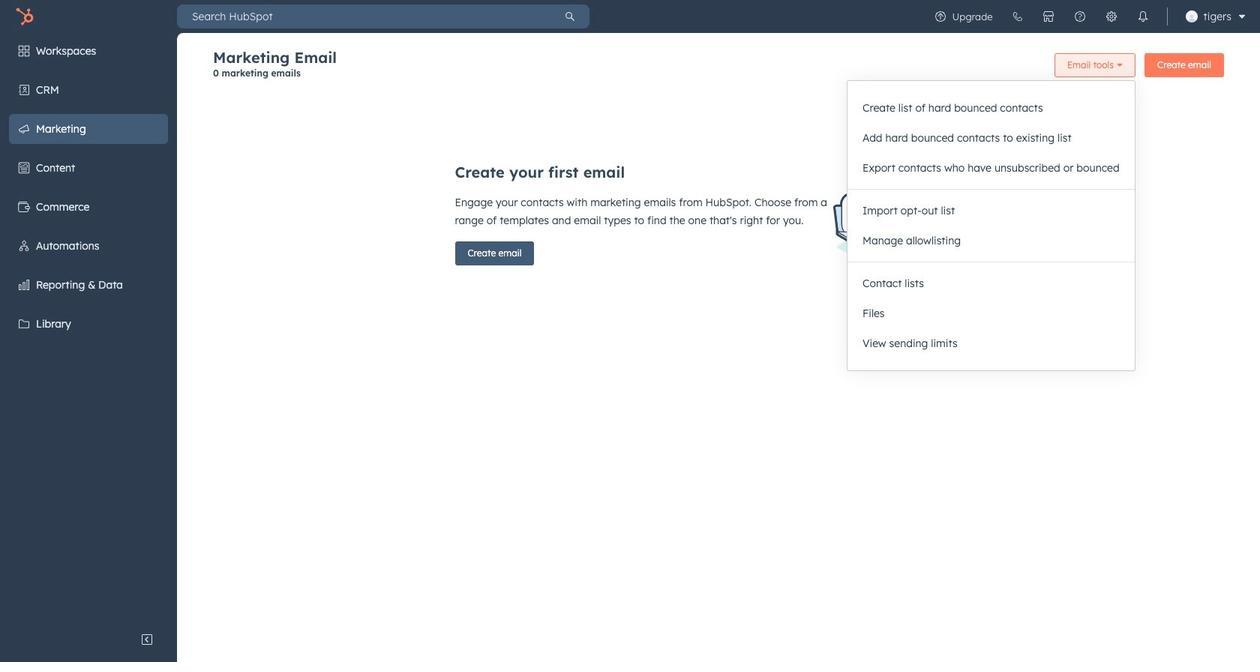 Task type: describe. For each thing, give the bounding box(es) containing it.
settings image
[[1106, 11, 1118, 23]]

0 horizontal spatial menu
[[0, 33, 177, 625]]

1 horizontal spatial menu
[[925, 0, 1252, 33]]



Task type: vqa. For each thing, say whether or not it's contained in the screenshot.
Notifications
no



Task type: locate. For each thing, give the bounding box(es) containing it.
notifications image
[[1137, 11, 1150, 23]]

banner
[[213, 48, 1225, 88]]

menu
[[925, 0, 1252, 33], [0, 33, 177, 625]]

howard n/a image
[[1186, 11, 1198, 23]]

help image
[[1074, 11, 1086, 23]]

Search HubSpot search field
[[177, 5, 551, 29]]

marketplaces image
[[1043, 11, 1055, 23]]



